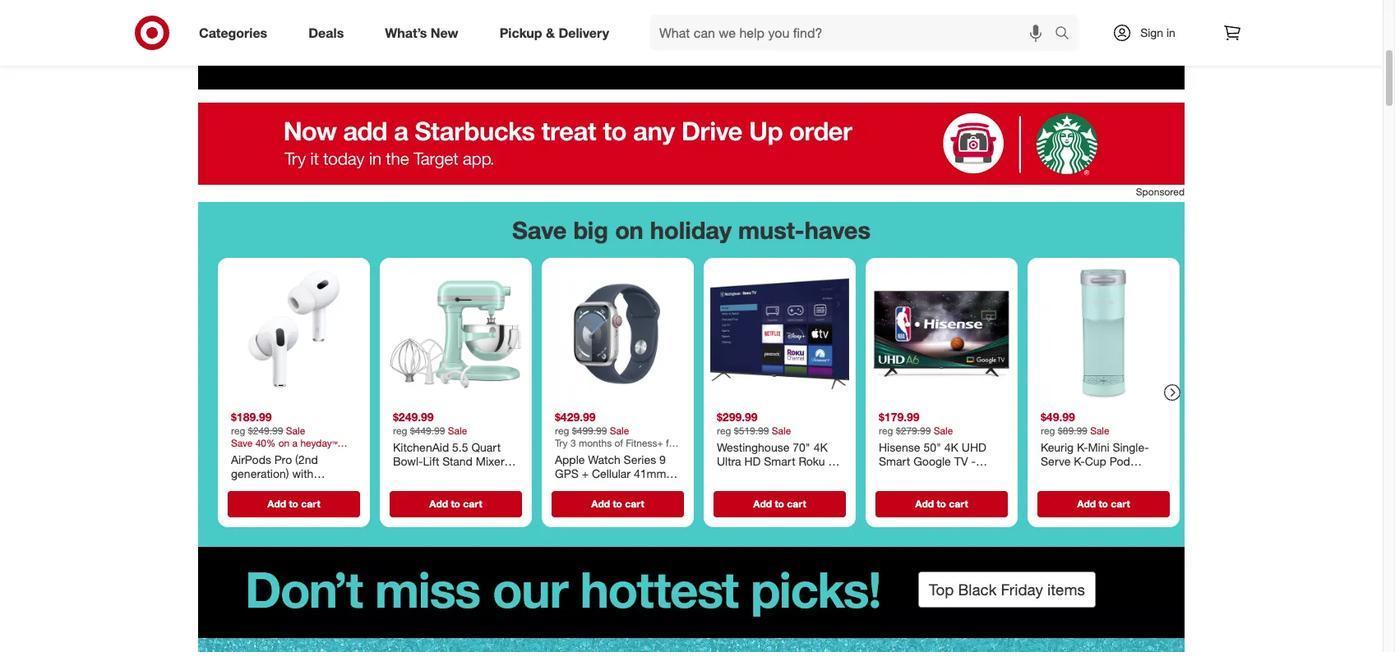 Task type: locate. For each thing, give the bounding box(es) containing it.
airpods
[[231, 453, 271, 467]]

sale inside $299.99 reg $519.99 sale
[[772, 425, 791, 437]]

5 add from the left
[[916, 498, 934, 511]]

reg down $179.99
[[879, 425, 894, 437]]

sale inside $429.99 reg $499.99 sale
[[610, 425, 629, 437]]

add to cart button down the $519.99
[[714, 492, 846, 518]]

6 to from the left
[[1099, 498, 1109, 511]]

sale up '(2nd'
[[286, 425, 305, 437]]

$299.99
[[717, 411, 758, 425]]

to for $429.99
[[613, 498, 623, 511]]

sign in link
[[1099, 15, 1202, 51]]

pro
[[275, 453, 292, 467]]

1 cart from the left
[[301, 498, 320, 511]]

deals
[[309, 24, 344, 41], [901, 27, 966, 57]]

add down purchase
[[916, 498, 934, 511]]

reg down the $49.99
[[1041, 425, 1056, 437]]

1 horizontal spatial $249.99
[[393, 411, 434, 425]]

$249.99 inside $249.99 reg $449.99 sale kitchenaid 5.5 quart bowl-lift stand mixer - ksm55 - ice
[[393, 411, 434, 425]]

0 vertical spatial friday
[[824, 27, 894, 57]]

k- up 'maker'
[[1074, 455, 1085, 469]]

add to cart down special
[[916, 498, 969, 511]]

sale up 5.5
[[448, 425, 467, 437]]

add to cart button down with on the bottom of the page
[[228, 492, 360, 518]]

$179.99 reg $279.99 sale hisense 50" 4k uhd smart google tv - 50a6h4 - special purchase
[[879, 411, 987, 498]]

- down 'pod'
[[1114, 470, 1118, 483]]

add to cart down the case
[[268, 498, 320, 511]]

reg down $299.99
[[717, 425, 732, 437]]

sale inside $179.99 reg $279.99 sale hisense 50" 4k uhd smart google tv - 50a6h4 - special purchase
[[934, 425, 953, 437]]

what's new
[[385, 24, 459, 41]]

0 horizontal spatial $249.99
[[248, 425, 283, 437]]

black inside button
[[959, 582, 997, 600]]

4 add from the left
[[754, 498, 772, 511]]

airpods pro (2nd generation) with magsafe case (usb‑c)
[[231, 453, 353, 496]]

magsafe
[[231, 482, 277, 496]]

2 to from the left
[[451, 498, 460, 511]]

.
[[966, 27, 972, 57]]

5 sale from the left
[[934, 425, 953, 437]]

0 horizontal spatial friday
[[824, 27, 894, 57]]

incredible
[[648, 27, 747, 57]]

special
[[931, 470, 970, 483]]

sale right the $519.99
[[772, 425, 791, 437]]

sale inside $249.99 reg $449.99 sale kitchenaid 5.5 quart bowl-lift stand mixer - ksm55 - ice
[[448, 425, 467, 437]]

5 to from the left
[[937, 498, 947, 511]]

cart for $189.99
[[301, 498, 320, 511]]

mixer
[[476, 455, 505, 469]]

- right tv
[[972, 455, 976, 469]]

ksm55
[[393, 470, 431, 483]]

2 add from the left
[[430, 498, 448, 511]]

6 reg from the left
[[1041, 425, 1056, 437]]

4 add to cart from the left
[[754, 498, 807, 511]]

2 reg from the left
[[393, 425, 408, 437]]

1 reg from the left
[[231, 425, 245, 437]]

6 add to cart from the left
[[1078, 498, 1131, 511]]

0 vertical spatial black
[[753, 27, 818, 57]]

add to cart button down special
[[876, 492, 1008, 518]]

2 sale from the left
[[448, 425, 467, 437]]

4 to from the left
[[775, 498, 785, 511]]

don't miss our hottest picks! image
[[198, 548, 1185, 653]]

reg inside $429.99 reg $499.99 sale
[[555, 425, 570, 437]]

add to cart button for $49.99
[[1038, 492, 1170, 518]]

- inside $49.99 reg $89.99 sale keurig k-mini single- serve k-cup pod coffee maker - oasis
[[1114, 470, 1118, 483]]

1 vertical spatial black
[[959, 582, 997, 600]]

reg down $189.99
[[231, 425, 245, 437]]

to for $189.99
[[289, 498, 298, 511]]

big
[[574, 216, 609, 245]]

1 sale from the left
[[286, 425, 305, 437]]

sale for $49.99
[[1091, 425, 1110, 437]]

add to cart for $429.99
[[592, 498, 644, 511]]

reg inside $189.99 reg $249.99 sale
[[231, 425, 245, 437]]

add to cart button down 'maker'
[[1038, 492, 1170, 518]]

5 cart from the left
[[949, 498, 969, 511]]

1 vertical spatial friday
[[1001, 582, 1043, 600]]

sale right $499.99
[[610, 425, 629, 437]]

- down google at the right of the page
[[924, 470, 928, 483]]

4 cart from the left
[[787, 498, 807, 511]]

add down the $519.99
[[754, 498, 772, 511]]

3 reg from the left
[[555, 425, 570, 437]]

sale inside $49.99 reg $89.99 sale keurig k-mini single- serve k-cup pod coffee maker - oasis
[[1091, 425, 1110, 437]]

reg inside $49.99 reg $89.99 sale keurig k-mini single- serve k-cup pod coffee maker - oasis
[[1041, 425, 1056, 437]]

3 cart from the left
[[625, 498, 644, 511]]

$249.99 down $189.99
[[248, 425, 283, 437]]

add to cart down 'maker'
[[1078, 498, 1131, 511]]

add to cart down $499.99
[[592, 498, 644, 511]]

1 add to cart from the left
[[268, 498, 320, 511]]

4 reg from the left
[[717, 425, 732, 437]]

coffee
[[1041, 470, 1075, 483]]

cup
[[1085, 455, 1107, 469]]

sale
[[286, 425, 305, 437], [448, 425, 467, 437], [610, 425, 629, 437], [772, 425, 791, 437], [934, 425, 953, 437], [1091, 425, 1110, 437]]

pod
[[1110, 455, 1131, 469]]

add to cart button
[[228, 492, 360, 518], [390, 492, 522, 518], [552, 492, 684, 518], [714, 492, 846, 518], [876, 492, 1008, 518], [1038, 492, 1170, 518]]

6 sale from the left
[[1091, 425, 1110, 437]]

carousel region
[[198, 202, 1185, 548]]

advertisement region
[[198, 103, 1185, 185]]

cart
[[301, 498, 320, 511], [463, 498, 482, 511], [625, 498, 644, 511], [787, 498, 807, 511], [949, 498, 969, 511], [1111, 498, 1131, 511]]

3 to from the left
[[613, 498, 623, 511]]

3 sale from the left
[[610, 425, 629, 437]]

3 add from the left
[[592, 498, 610, 511]]

reg down $429.99
[[555, 425, 570, 437]]

friday inside button
[[1001, 582, 1043, 600]]

black
[[753, 27, 818, 57], [959, 582, 997, 600]]

-
[[508, 455, 512, 469], [972, 455, 976, 469], [434, 470, 438, 483], [924, 470, 928, 483], [1114, 470, 1118, 483]]

sale up the "mini" on the right
[[1091, 425, 1110, 437]]

reg
[[231, 425, 245, 437], [393, 425, 408, 437], [555, 425, 570, 437], [717, 425, 732, 437], [879, 425, 894, 437], [1041, 425, 1056, 437]]

reg inside $299.99 reg $519.99 sale
[[717, 425, 732, 437]]

top black friday items link
[[198, 548, 1185, 653]]

add down ice
[[430, 498, 448, 511]]

sale up 4k
[[934, 425, 953, 437]]

reg inside $249.99 reg $449.99 sale kitchenaid 5.5 quart bowl-lift stand mixer - ksm55 - ice
[[393, 425, 408, 437]]

add down the case
[[268, 498, 286, 511]]

$249.99 up the $449.99
[[393, 411, 434, 425]]

50a6h4
[[879, 470, 921, 483]]

add to cart button for $429.99
[[552, 492, 684, 518]]

3 add to cart from the left
[[592, 498, 644, 511]]

k- down $89.99
[[1077, 441, 1088, 455]]

deals link
[[295, 15, 365, 51]]

add to cart button down $499.99
[[552, 492, 684, 518]]

airpods pro (2nd generation) with magsafe case (usb‑c) image
[[225, 265, 364, 404]]

&
[[546, 24, 555, 41]]

add to cart for $49.99
[[1078, 498, 1131, 511]]

with
[[292, 467, 314, 481]]

google
[[914, 455, 951, 469]]

purchase
[[879, 484, 927, 498]]

2 add to cart from the left
[[430, 498, 482, 511]]

friday
[[824, 27, 894, 57], [1001, 582, 1043, 600]]

5 add to cart button from the left
[[876, 492, 1008, 518]]

add for $49.99
[[1078, 498, 1096, 511]]

add to cart button down ice
[[390, 492, 522, 518]]

1 add from the left
[[268, 498, 286, 511]]

add down 'maker'
[[1078, 498, 1096, 511]]

6 add to cart button from the left
[[1038, 492, 1170, 518]]

kitchenaid
[[393, 441, 449, 455]]

add
[[268, 498, 286, 511], [430, 498, 448, 511], [592, 498, 610, 511], [754, 498, 772, 511], [916, 498, 934, 511], [1078, 498, 1096, 511]]

1 horizontal spatial friday
[[1001, 582, 1043, 600]]

to
[[289, 498, 298, 511], [451, 498, 460, 511], [613, 498, 623, 511], [775, 498, 785, 511], [937, 498, 947, 511], [1099, 498, 1109, 511]]

now thru 11 /25! score incredible black friday deals .
[[411, 27, 972, 57]]

to for $49.99
[[1099, 498, 1109, 511]]

1 add to cart button from the left
[[228, 492, 360, 518]]

3 add to cart button from the left
[[552, 492, 684, 518]]

case
[[280, 482, 307, 496]]

$499.99
[[572, 425, 607, 437]]

k-
[[1077, 441, 1088, 455], [1074, 455, 1085, 469]]

4 sale from the left
[[772, 425, 791, 437]]

1 to from the left
[[289, 498, 298, 511]]

(usb‑c)
[[310, 482, 353, 496]]

2 add to cart button from the left
[[390, 492, 522, 518]]

5 reg from the left
[[879, 425, 894, 437]]

reg up the kitchenaid
[[393, 425, 408, 437]]

add to cart down ice
[[430, 498, 482, 511]]

apple watch series 9 gps + cellular 41mm silver aluminum case with storm blue sport band - m/l image
[[549, 265, 688, 404]]

to for $299.99
[[775, 498, 785, 511]]

5 add to cart from the left
[[916, 498, 969, 511]]

6 add from the left
[[1078, 498, 1096, 511]]

1 horizontal spatial black
[[959, 582, 997, 600]]

hisense 50" 4k uhd smart google tv - 50a6h4 - special purchase image
[[873, 265, 1012, 404]]

sale inside $189.99 reg $249.99 sale
[[286, 425, 305, 437]]

4 add to cart button from the left
[[714, 492, 846, 518]]

2 cart from the left
[[463, 498, 482, 511]]

maker
[[1079, 470, 1111, 483]]

reg inside $179.99 reg $279.99 sale hisense 50" 4k uhd smart google tv - 50a6h4 - special purchase
[[879, 425, 894, 437]]

mini
[[1088, 441, 1110, 455]]

6 cart from the left
[[1111, 498, 1131, 511]]

sale for $299.99
[[772, 425, 791, 437]]

$189.99 reg $249.99 sale
[[231, 411, 305, 437]]

lift
[[423, 455, 439, 469]]

0 horizontal spatial deals
[[309, 24, 344, 41]]

add to cart
[[268, 498, 320, 511], [430, 498, 482, 511], [592, 498, 644, 511], [754, 498, 807, 511], [916, 498, 969, 511], [1078, 498, 1131, 511]]

add down $499.99
[[592, 498, 610, 511]]

add to cart down the $519.99
[[754, 498, 807, 511]]



Task type: describe. For each thing, give the bounding box(es) containing it.
1 horizontal spatial deals
[[901, 27, 966, 57]]

$299.99 reg $519.99 sale
[[717, 411, 791, 437]]

bowl-
[[393, 455, 423, 469]]

top
[[929, 582, 954, 600]]

cart for $429.99
[[625, 498, 644, 511]]

$449.99
[[410, 425, 445, 437]]

what's new link
[[371, 15, 479, 51]]

to for $179.99
[[937, 498, 947, 511]]

cart for $249.99
[[463, 498, 482, 511]]

$89.99
[[1058, 425, 1088, 437]]

in
[[1167, 25, 1176, 39]]

add to cart button for $179.99
[[876, 492, 1008, 518]]

categories link
[[185, 15, 288, 51]]

11
[[513, 27, 533, 57]]

serve
[[1041, 455, 1071, 469]]

what's
[[385, 24, 427, 41]]

delivery
[[559, 24, 609, 41]]

search button
[[1048, 15, 1087, 54]]

reg for $179.99
[[879, 425, 894, 437]]

keurig k-mini single-serve k-cup pod coffee maker - oasis image
[[1035, 265, 1174, 404]]

$189.99
[[231, 411, 272, 425]]

top black friday items
[[929, 582, 1085, 600]]

categories
[[199, 24, 267, 41]]

sponsored
[[1136, 186, 1185, 198]]

to for $249.99
[[451, 498, 460, 511]]

pickup & delivery
[[500, 24, 609, 41]]

smart
[[879, 455, 911, 469]]

reg for $189.99
[[231, 425, 245, 437]]

kitchenaid 5.5 quart bowl-lift stand mixer - ksm55 - ice image
[[387, 265, 526, 404]]

save
[[512, 216, 567, 245]]

sign
[[1141, 25, 1164, 39]]

sign in
[[1141, 25, 1176, 39]]

add to cart button for $299.99
[[714, 492, 846, 518]]

add to cart for $189.99
[[268, 498, 320, 511]]

(2nd
[[295, 453, 318, 467]]

- left ice
[[434, 470, 438, 483]]

uhd
[[962, 441, 987, 455]]

this week only it's on! target black friday deals image
[[198, 0, 1185, 24]]

ice
[[442, 470, 457, 483]]

add to cart button for $189.99
[[228, 492, 360, 518]]

What can we help you find? suggestions appear below search field
[[650, 15, 1059, 51]]

sale for $189.99
[[286, 425, 305, 437]]

must-
[[739, 216, 805, 245]]

reg for $49.99
[[1041, 425, 1056, 437]]

holiday
[[650, 216, 732, 245]]

now
[[411, 27, 458, 57]]

- right mixer
[[508, 455, 512, 469]]

generation)
[[231, 467, 289, 481]]

sale for $249.99
[[448, 425, 467, 437]]

westinghouse 70" 4k ultra hd smart roku tv with hdr - wr70ut4212 - special purchase image
[[711, 265, 850, 404]]

5.5
[[452, 441, 468, 455]]

add for $249.99
[[430, 498, 448, 511]]

/25!
[[533, 27, 574, 57]]

$519.99
[[734, 425, 769, 437]]

pickup & delivery link
[[486, 15, 630, 51]]

on
[[615, 216, 644, 245]]

cart for $49.99
[[1111, 498, 1131, 511]]

4k
[[945, 441, 959, 455]]

add for $429.99
[[592, 498, 610, 511]]

add to cart button for $249.99
[[390, 492, 522, 518]]

0 vertical spatial k-
[[1077, 441, 1088, 455]]

$49.99
[[1041, 411, 1076, 425]]

add to cart for $299.99
[[754, 498, 807, 511]]

tv
[[955, 455, 968, 469]]

1 vertical spatial k-
[[1074, 455, 1085, 469]]

add for $179.99
[[916, 498, 934, 511]]

cart for $299.99
[[787, 498, 807, 511]]

$49.99 reg $89.99 sale keurig k-mini single- serve k-cup pod coffee maker - oasis
[[1041, 411, 1150, 483]]

sale for $429.99
[[610, 425, 629, 437]]

search
[[1048, 26, 1087, 42]]

quart
[[472, 441, 501, 455]]

cart for $179.99
[[949, 498, 969, 511]]

score
[[580, 27, 641, 57]]

save big on holiday must-haves
[[512, 216, 871, 245]]

add for $299.99
[[754, 498, 772, 511]]

reg for $299.99
[[717, 425, 732, 437]]

thru
[[465, 27, 506, 57]]

$179.99
[[879, 411, 920, 425]]

stand
[[443, 455, 473, 469]]

add to cart for $179.99
[[916, 498, 969, 511]]

add to cart for $249.99
[[430, 498, 482, 511]]

haves
[[805, 216, 871, 245]]

50"
[[924, 441, 942, 455]]

top black friday items button
[[919, 573, 1096, 609]]

single-
[[1113, 441, 1149, 455]]

new
[[431, 24, 459, 41]]

reg for $249.99
[[393, 425, 408, 437]]

$279.99
[[896, 425, 931, 437]]

$249.99 inside $189.99 reg $249.99 sale
[[248, 425, 283, 437]]

$429.99
[[555, 411, 596, 425]]

$249.99 reg $449.99 sale kitchenaid 5.5 quart bowl-lift stand mixer - ksm55 - ice
[[393, 411, 512, 483]]

sale for $179.99
[[934, 425, 953, 437]]

reg for $429.99
[[555, 425, 570, 437]]

$429.99 reg $499.99 sale
[[555, 411, 629, 437]]

pickup
[[500, 24, 542, 41]]

hisense
[[879, 441, 921, 455]]

add for $189.99
[[268, 498, 286, 511]]

items
[[1048, 582, 1085, 600]]

keurig
[[1041, 441, 1074, 455]]

oasis
[[1121, 470, 1150, 483]]

0 horizontal spatial black
[[753, 27, 818, 57]]



Task type: vqa. For each thing, say whether or not it's contained in the screenshot.
top 'Black'
yes



